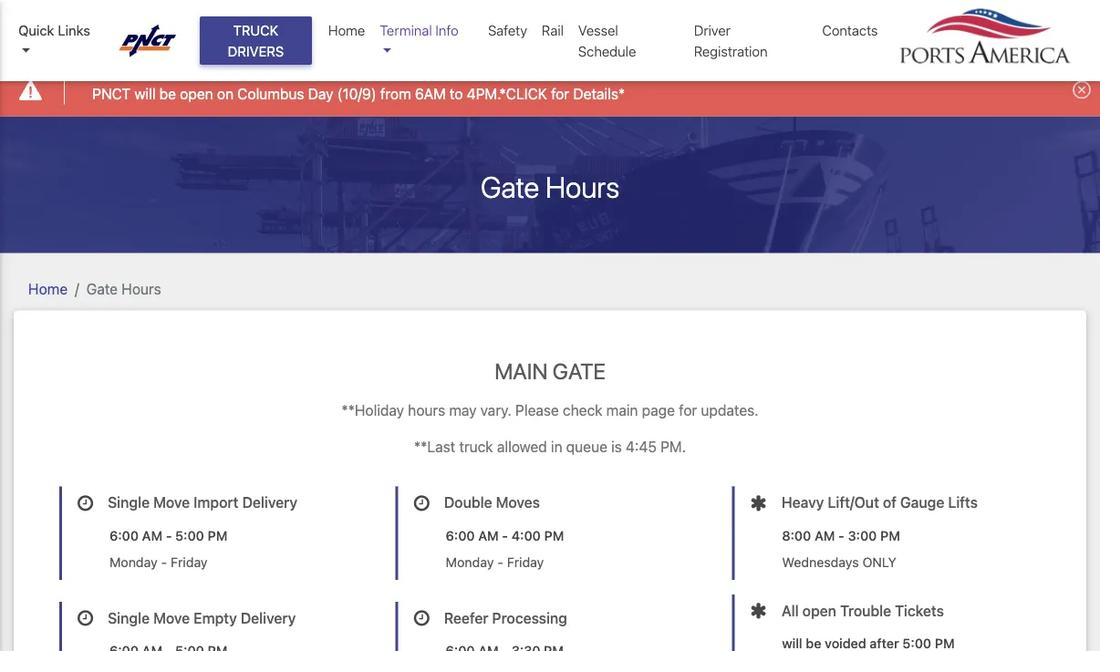 Task type: describe. For each thing, give the bounding box(es) containing it.
main gate
[[495, 358, 606, 384]]

for inside alert
[[551, 85, 569, 102]]

trouble
[[840, 602, 892, 619]]

1 horizontal spatial open
[[803, 602, 837, 619]]

allowed
[[497, 438, 547, 455]]

be inside alert
[[159, 85, 176, 102]]

quick links link
[[18, 20, 102, 61]]

after
[[870, 636, 899, 651]]

1 vertical spatial gate
[[86, 280, 118, 298]]

open inside alert
[[180, 85, 213, 102]]

info
[[436, 22, 459, 38]]

**last
[[414, 438, 455, 455]]

voided
[[825, 636, 867, 651]]

registration
[[694, 43, 768, 59]]

driver registration link
[[687, 13, 815, 68]]

only
[[863, 555, 897, 570]]

check
[[563, 401, 603, 419]]

**last truck allowed in queue is 4:45 pm.
[[414, 438, 686, 455]]

6am
[[415, 85, 446, 102]]

main
[[495, 358, 548, 384]]

quick links
[[18, 22, 90, 38]]

single move import delivery
[[108, 494, 298, 511]]

wednesdays only
[[782, 555, 897, 570]]

columbus
[[237, 85, 304, 102]]

moves
[[496, 494, 540, 511]]

6:00 for double
[[446, 528, 475, 543]]

**holiday hours may vary. please check main page for updates.
[[342, 401, 759, 419]]

6:00 for single
[[109, 528, 139, 543]]

single move empty delivery
[[108, 609, 296, 627]]

safety
[[488, 22, 527, 38]]

pnct will be open on columbus day (10/9) from 6am to 4pm.*click for details*
[[92, 85, 625, 102]]

pm for move
[[208, 528, 227, 543]]

6:00 am - 4:00 pm
[[446, 528, 564, 543]]

contacts
[[822, 22, 878, 38]]

friday for move
[[171, 555, 208, 570]]

main
[[607, 401, 638, 419]]

0 horizontal spatial gate hours
[[86, 280, 161, 298]]

vessel schedule
[[578, 22, 636, 59]]

delivery for single move import delivery
[[242, 494, 298, 511]]

all
[[782, 602, 799, 619]]

(10/9)
[[337, 85, 377, 102]]

6:00 am - 5:00 pm
[[109, 528, 227, 543]]

1 horizontal spatial gate hours
[[481, 169, 620, 204]]

- for moves
[[502, 528, 508, 543]]

**holiday
[[342, 401, 404, 419]]

page
[[642, 401, 675, 419]]

truck drivers
[[228, 22, 284, 59]]

terminal info
[[380, 22, 459, 38]]

drivers
[[228, 43, 284, 59]]

friday for processing
[[507, 555, 544, 570]]

double
[[444, 494, 492, 511]]

0 horizontal spatial hours
[[122, 280, 161, 298]]

am for single
[[142, 528, 162, 543]]

will be voided after 5:00 pm
[[782, 636, 955, 651]]

hours
[[408, 401, 445, 419]]

4:45
[[626, 438, 657, 455]]

reefer
[[444, 609, 489, 627]]

8:00 am - 3:00 pm
[[782, 528, 900, 543]]

1 horizontal spatial gate
[[481, 169, 539, 204]]

vessel schedule link
[[571, 13, 687, 68]]

please
[[515, 401, 559, 419]]

all open trouble tickets
[[782, 602, 944, 619]]

empty
[[194, 609, 237, 627]]

wednesdays
[[782, 555, 859, 570]]

from
[[380, 85, 411, 102]]

0 horizontal spatial home link
[[28, 280, 68, 298]]

move for import
[[153, 494, 190, 511]]

pnct will be open on columbus day (10/9) from 6am to 4pm.*click for details* link
[[92, 83, 625, 105]]

gauge
[[901, 494, 945, 511]]

truck
[[233, 22, 279, 38]]

terminal info link
[[373, 13, 481, 68]]



Task type: vqa. For each thing, say whether or not it's contained in the screenshot.
video Image
no



Task type: locate. For each thing, give the bounding box(es) containing it.
1 horizontal spatial will
[[782, 636, 803, 651]]

3 am from the left
[[815, 528, 835, 543]]

close image
[[1073, 81, 1091, 99]]

for left details*
[[551, 85, 569, 102]]

1 horizontal spatial monday - friday
[[446, 555, 544, 570]]

reefer processing
[[444, 609, 567, 627]]

0 horizontal spatial am
[[142, 528, 162, 543]]

4pm.*click
[[467, 85, 547, 102]]

2 horizontal spatial am
[[815, 528, 835, 543]]

1 vertical spatial be
[[806, 636, 822, 651]]

terminal
[[380, 22, 432, 38]]

pm right 4:00
[[544, 528, 564, 543]]

0 horizontal spatial monday
[[109, 555, 158, 570]]

home link
[[321, 13, 373, 48], [28, 280, 68, 298]]

1 vertical spatial home link
[[28, 280, 68, 298]]

0 vertical spatial 5:00
[[175, 528, 204, 543]]

0 horizontal spatial home
[[28, 280, 68, 298]]

1 horizontal spatial for
[[679, 401, 697, 419]]

single left empty
[[108, 609, 150, 627]]

0 vertical spatial be
[[159, 85, 176, 102]]

move left empty
[[153, 609, 190, 627]]

may
[[449, 401, 477, 419]]

home
[[328, 22, 365, 38], [28, 280, 68, 298]]

pm down import
[[208, 528, 227, 543]]

1 horizontal spatial monday
[[446, 555, 494, 570]]

pm right the 3:00
[[881, 528, 900, 543]]

monday for reefer
[[446, 555, 494, 570]]

monday - friday for move
[[109, 555, 208, 570]]

monday - friday for processing
[[446, 555, 544, 570]]

- for move
[[166, 528, 172, 543]]

3:00
[[848, 528, 877, 543]]

single for single move empty delivery
[[108, 609, 150, 627]]

contacts link
[[815, 13, 886, 48]]

day
[[308, 85, 334, 102]]

am
[[142, 528, 162, 543], [478, 528, 499, 543], [815, 528, 835, 543]]

monday down 6:00 am - 5:00 pm
[[109, 555, 158, 570]]

1 vertical spatial will
[[782, 636, 803, 651]]

delivery right import
[[242, 494, 298, 511]]

rail link
[[535, 13, 571, 48]]

0 vertical spatial will
[[134, 85, 156, 102]]

2 single from the top
[[108, 609, 150, 627]]

move
[[153, 494, 190, 511], [153, 609, 190, 627]]

move for empty
[[153, 609, 190, 627]]

hours
[[546, 169, 620, 204], [122, 280, 161, 298]]

- down 6:00 am - 4:00 pm
[[498, 555, 504, 570]]

to
[[450, 85, 463, 102]]

0 vertical spatial open
[[180, 85, 213, 102]]

updates.
[[701, 401, 759, 419]]

1 vertical spatial hours
[[122, 280, 161, 298]]

single up 6:00 am - 5:00 pm
[[108, 494, 150, 511]]

- left the 3:00
[[839, 528, 845, 543]]

1 horizontal spatial 5:00
[[903, 636, 932, 651]]

am for heavy
[[815, 528, 835, 543]]

move up 6:00 am - 5:00 pm
[[153, 494, 190, 511]]

- left 4:00
[[502, 528, 508, 543]]

for right page
[[679, 401, 697, 419]]

- down 6:00 am - 5:00 pm
[[161, 555, 167, 570]]

be right the pnct
[[159, 85, 176, 102]]

1 horizontal spatial home link
[[321, 13, 373, 48]]

open right all
[[803, 602, 837, 619]]

driver
[[694, 22, 731, 38]]

of
[[883, 494, 897, 511]]

gate hours
[[481, 169, 620, 204], [86, 280, 161, 298]]

1 vertical spatial home
[[28, 280, 68, 298]]

0 vertical spatial move
[[153, 494, 190, 511]]

am down double moves
[[478, 528, 499, 543]]

lift/out
[[828, 494, 879, 511]]

double moves
[[444, 494, 540, 511]]

1 friday from the left
[[171, 555, 208, 570]]

5:00
[[175, 528, 204, 543], [903, 636, 932, 651]]

0 vertical spatial gate
[[481, 169, 539, 204]]

friday
[[171, 555, 208, 570], [507, 555, 544, 570]]

5:00 down the single move import delivery
[[175, 528, 204, 543]]

0 horizontal spatial be
[[159, 85, 176, 102]]

1 vertical spatial delivery
[[241, 609, 296, 627]]

2 monday - friday from the left
[[446, 555, 544, 570]]

0 horizontal spatial gate
[[86, 280, 118, 298]]

heavy lift/out of gauge lifts
[[782, 494, 978, 511]]

will down all
[[782, 636, 803, 651]]

delivery
[[242, 494, 298, 511], [241, 609, 296, 627]]

0 horizontal spatial 6:00
[[109, 528, 139, 543]]

0 vertical spatial gate hours
[[481, 169, 620, 204]]

be left voided
[[806, 636, 822, 651]]

0 horizontal spatial for
[[551, 85, 569, 102]]

truck
[[459, 438, 493, 455]]

0 horizontal spatial open
[[180, 85, 213, 102]]

processing
[[492, 609, 567, 627]]

will right the pnct
[[134, 85, 156, 102]]

friday down 4:00
[[507, 555, 544, 570]]

pnct will be open on columbus day (10/9) from 6am to 4pm.*click for details* alert
[[0, 67, 1100, 116]]

pm
[[208, 528, 227, 543], [544, 528, 564, 543], [881, 528, 900, 543], [935, 636, 955, 651]]

vessel
[[578, 22, 618, 38]]

0 horizontal spatial monday - friday
[[109, 555, 208, 570]]

5:00 right the after
[[903, 636, 932, 651]]

0 vertical spatial hours
[[546, 169, 620, 204]]

delivery for single move empty delivery
[[241, 609, 296, 627]]

monday - friday
[[109, 555, 208, 570], [446, 555, 544, 570]]

driver registration
[[694, 22, 768, 59]]

am up wednesdays
[[815, 528, 835, 543]]

rail
[[542, 22, 564, 38]]

will
[[134, 85, 156, 102], [782, 636, 803, 651]]

1 move from the top
[[153, 494, 190, 511]]

queue
[[566, 438, 608, 455]]

heavy
[[782, 494, 824, 511]]

open left on in the top of the page
[[180, 85, 213, 102]]

0 horizontal spatial 5:00
[[175, 528, 204, 543]]

0 vertical spatial delivery
[[242, 494, 298, 511]]

is
[[611, 438, 622, 455]]

1 monday - friday from the left
[[109, 555, 208, 570]]

am down the single move import delivery
[[142, 528, 162, 543]]

2 6:00 from the left
[[446, 528, 475, 543]]

1 am from the left
[[142, 528, 162, 543]]

monday - friday down 6:00 am - 5:00 pm
[[109, 555, 208, 570]]

monday - friday down 6:00 am - 4:00 pm
[[446, 555, 544, 570]]

safety link
[[481, 13, 535, 48]]

1 horizontal spatial be
[[806, 636, 822, 651]]

pm down tickets
[[935, 636, 955, 651]]

1 6:00 from the left
[[109, 528, 139, 543]]

- for lift/out
[[839, 528, 845, 543]]

links
[[58, 22, 90, 38]]

2 friday from the left
[[507, 555, 544, 570]]

0 vertical spatial for
[[551, 85, 569, 102]]

6:00 down double
[[446, 528, 475, 543]]

1 vertical spatial single
[[108, 609, 150, 627]]

friday down 6:00 am - 5:00 pm
[[171, 555, 208, 570]]

open
[[180, 85, 213, 102], [803, 602, 837, 619]]

schedule
[[578, 43, 636, 59]]

pm for moves
[[544, 528, 564, 543]]

lifts
[[948, 494, 978, 511]]

gate
[[481, 169, 539, 204], [86, 280, 118, 298], [553, 358, 606, 384]]

monday down 6:00 am - 4:00 pm
[[446, 555, 494, 570]]

0 horizontal spatial will
[[134, 85, 156, 102]]

will inside alert
[[134, 85, 156, 102]]

1 vertical spatial gate hours
[[86, 280, 161, 298]]

am for double
[[478, 528, 499, 543]]

truck drivers link
[[200, 16, 312, 65]]

2 move from the top
[[153, 609, 190, 627]]

1 single from the top
[[108, 494, 150, 511]]

1 horizontal spatial friday
[[507, 555, 544, 570]]

2 am from the left
[[478, 528, 499, 543]]

single for single move import delivery
[[108, 494, 150, 511]]

quick
[[18, 22, 54, 38]]

1 monday from the left
[[109, 555, 158, 570]]

1 vertical spatial for
[[679, 401, 697, 419]]

1 vertical spatial move
[[153, 609, 190, 627]]

0 vertical spatial single
[[108, 494, 150, 511]]

8:00
[[782, 528, 811, 543]]

pm for lift/out
[[881, 528, 900, 543]]

1 horizontal spatial hours
[[546, 169, 620, 204]]

4:00
[[512, 528, 541, 543]]

0 vertical spatial home
[[328, 22, 365, 38]]

monday
[[109, 555, 158, 570], [446, 555, 494, 570]]

vary.
[[481, 401, 512, 419]]

delivery right empty
[[241, 609, 296, 627]]

1 vertical spatial 5:00
[[903, 636, 932, 651]]

2 horizontal spatial gate
[[553, 358, 606, 384]]

tickets
[[895, 602, 944, 619]]

1 horizontal spatial home
[[328, 22, 365, 38]]

- down the single move import delivery
[[166, 528, 172, 543]]

details*
[[573, 85, 625, 102]]

in
[[551, 438, 563, 455]]

pnct
[[92, 85, 131, 102]]

monday for single
[[109, 555, 158, 570]]

0 horizontal spatial friday
[[171, 555, 208, 570]]

on
[[217, 85, 234, 102]]

0 vertical spatial home link
[[321, 13, 373, 48]]

be
[[159, 85, 176, 102], [806, 636, 822, 651]]

1 horizontal spatial am
[[478, 528, 499, 543]]

1 vertical spatial open
[[803, 602, 837, 619]]

2 monday from the left
[[446, 555, 494, 570]]

single
[[108, 494, 150, 511], [108, 609, 150, 627]]

1 horizontal spatial 6:00
[[446, 528, 475, 543]]

import
[[194, 494, 239, 511]]

pm.
[[661, 438, 686, 455]]

6:00
[[109, 528, 139, 543], [446, 528, 475, 543]]

6:00 down the single move import delivery
[[109, 528, 139, 543]]

2 vertical spatial gate
[[553, 358, 606, 384]]



